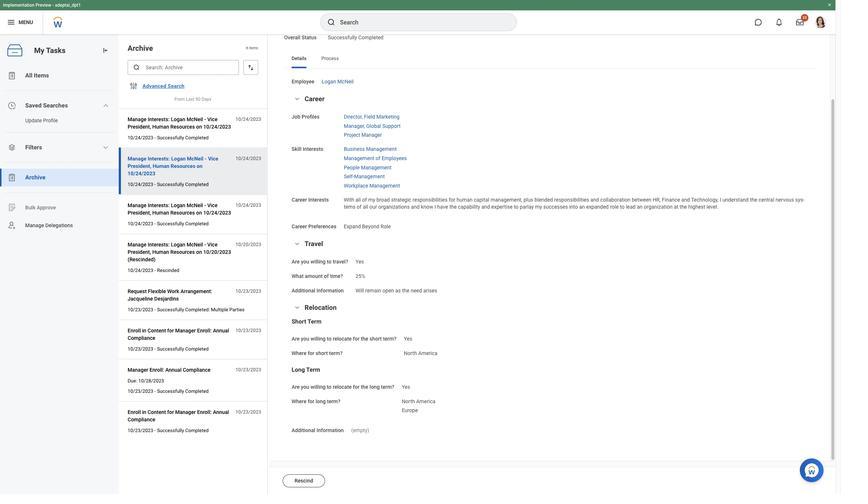 Task type: vqa. For each thing, say whether or not it's contained in the screenshot.


Task type: locate. For each thing, give the bounding box(es) containing it.
10/24/2023 - successfully completed for 2nd manage interests: logan mcneil - vice president, human resources on 10/24/2023 button from the top of the the item list element at left
[[128, 182, 209, 187]]

collaboration
[[601, 197, 631, 203]]

to left travel?
[[327, 259, 332, 265]]

2 vertical spatial chevron down image
[[293, 306, 302, 311]]

the inside additional information element
[[402, 288, 410, 294]]

2 vertical spatial items selected list
[[402, 397, 447, 415]]

information for relocation
[[317, 428, 344, 434]]

content down desjardins
[[148, 328, 166, 334]]

0 vertical spatial willing
[[311, 259, 326, 265]]

are inside short term group
[[292, 336, 300, 342]]

mcneil for manage interests: logan mcneil - vice president, human resources on 10/20/2023 (rescinded) button
[[187, 242, 203, 248]]

chevron down image inside relocation group
[[293, 306, 302, 311]]

yes element inside long term group
[[402, 383, 410, 390]]

expand beyond role element
[[344, 222, 391, 230]]

1 horizontal spatial archive
[[128, 44, 153, 53]]

1 vertical spatial you
[[301, 336, 309, 342]]

tems
[[344, 197, 805, 210]]

vice for 2nd manage interests: logan mcneil - vice president, human resources on 10/24/2023 button from the top of the the item list element at left
[[208, 156, 218, 162]]

2 10/24/2023 - successfully completed from the top
[[128, 182, 209, 187]]

enroll: inside button
[[150, 367, 164, 373]]

logan for 3rd manage interests: logan mcneil - vice president, human resources on 10/24/2023 button from the bottom of the the item list element at left
[[171, 117, 185, 123]]

list
[[0, 67, 119, 235]]

0 vertical spatial manage interests: logan mcneil - vice president, human resources on 10/24/2023 button
[[128, 115, 232, 131]]

2 manage interests: logan mcneil - vice president, human resources on 10/24/2023 from the top
[[128, 156, 218, 177]]

north inside items selected list
[[402, 399, 415, 405]]

0 vertical spatial you
[[301, 259, 309, 265]]

0 vertical spatial content
[[148, 328, 166, 334]]

north america inside long term group
[[402, 399, 436, 405]]

3 manage interests: logan mcneil - vice president, human resources on 10/24/2023 from the top
[[128, 203, 231, 216]]

from last 90 days
[[175, 97, 211, 102]]

chevron down image for travel
[[293, 242, 302, 247]]

work
[[167, 289, 179, 295]]

1 interests: from the top
[[148, 117, 170, 123]]

0 vertical spatial 10/23/2023 - successfully completed
[[128, 347, 209, 352]]

chevron down image
[[103, 145, 109, 151], [293, 242, 302, 247], [293, 306, 302, 311]]

willing
[[311, 259, 326, 265], [311, 336, 326, 342], [311, 384, 326, 390]]

2 vertical spatial compliance
[[128, 417, 155, 423]]

multiple
[[211, 307, 228, 313]]

0 vertical spatial north america
[[404, 351, 438, 357]]

0 vertical spatial compliance
[[128, 336, 155, 341]]

where up long
[[292, 351, 307, 357]]

1 additional from the top
[[292, 288, 315, 294]]

willing inside long term group
[[311, 384, 326, 390]]

1 vertical spatial term
[[306, 367, 320, 374]]

where for long
[[292, 399, 307, 405]]

where inside short term group
[[292, 351, 307, 357]]

10/24/2023 - successfully completed
[[128, 135, 209, 141], [128, 182, 209, 187], [128, 221, 209, 227]]

2 vertical spatial yes element
[[402, 383, 410, 390]]

justify image
[[7, 18, 16, 27]]

to right role
[[620, 204, 625, 210]]

mcneil for 3rd manage interests: logan mcneil - vice president, human resources on 10/24/2023 button from the bottom of the the item list element at left
[[187, 117, 203, 123]]

north america inside short term group
[[404, 351, 438, 357]]

to for are you willing to relocate for the long term?
[[327, 384, 332, 390]]

to for are you willing to travel?
[[327, 259, 332, 265]]

3 you from the top
[[301, 384, 309, 390]]

manage interests: logan mcneil - vice president, human resources on 10/20/2023 (rescinded) button
[[128, 241, 232, 264]]

1 in from the top
[[142, 328, 146, 334]]

1 information from the top
[[317, 288, 344, 294]]

in down the due: 10/28/2023
[[142, 410, 146, 416]]

short term
[[292, 319, 322, 326]]

travel group
[[292, 240, 808, 295]]

north america element inside short term group
[[404, 349, 438, 357]]

role
[[610, 204, 619, 210]]

3 manage interests: logan mcneil - vice president, human resources on 10/24/2023 button from the top
[[128, 201, 232, 218]]

my down blended
[[535, 204, 542, 210]]

people management link
[[344, 163, 392, 171]]

are for short term
[[292, 336, 300, 342]]

successfully for 3rd manage interests: logan mcneil - vice president, human resources on 10/24/2023 button from the bottom of the the item list element at left
[[157, 135, 184, 141]]

career up profiles
[[305, 95, 325, 103]]

1 president, from the top
[[128, 124, 151, 130]]

2 enroll from the top
[[128, 410, 141, 416]]

yes inside short term group
[[404, 336, 412, 342]]

2 vertical spatial 10/24/2023 - successfully completed
[[128, 221, 209, 227]]

relocate for short term
[[333, 336, 352, 342]]

2 vertical spatial manage interests: logan mcneil - vice president, human resources on 10/24/2023 button
[[128, 201, 232, 218]]

items selected list containing director, field marketing
[[344, 112, 413, 139]]

all
[[25, 72, 32, 79]]

business management
[[344, 146, 397, 152]]

you down short term
[[301, 336, 309, 342]]

vice for first manage interests: logan mcneil - vice president, human resources on 10/24/2023 button from the bottom of the the item list element at left
[[207, 203, 218, 209]]

an
[[579, 204, 585, 210], [637, 204, 643, 210]]

to up where for long term? at the left bottom
[[327, 384, 332, 390]]

0 vertical spatial annual
[[213, 328, 229, 334]]

and left know
[[411, 204, 420, 210]]

0 vertical spatial yes
[[356, 259, 364, 265]]

2 vertical spatial annual
[[213, 410, 229, 416]]

1 relocate from the top
[[333, 336, 352, 342]]

0 vertical spatial information
[[317, 288, 344, 294]]

are up what
[[292, 259, 300, 265]]

2 information from the top
[[317, 428, 344, 434]]

0 vertical spatial career
[[305, 95, 325, 103]]

1 horizontal spatial chevron down image
[[293, 96, 302, 102]]

(rescinded)
[[128, 257, 156, 263]]

management up 'workplace management' link
[[354, 174, 385, 180]]

of right with
[[362, 197, 367, 203]]

information inside travel group
[[317, 288, 344, 294]]

term down relocation
[[308, 319, 322, 326]]

to inside long term group
[[327, 384, 332, 390]]

1 horizontal spatial all
[[363, 204, 368, 210]]

3 10/24/2023 - successfully completed from the top
[[128, 221, 209, 227]]

vice inside the manage interests: logan mcneil - vice president, human resources on 10/20/2023 (rescinded)
[[207, 242, 218, 248]]

2 vertical spatial you
[[301, 384, 309, 390]]

of left time?
[[324, 273, 329, 279]]

0 vertical spatial in
[[142, 328, 146, 334]]

1 vertical spatial manage interests: logan mcneil - vice president, human resources on 10/24/2023 button
[[128, 154, 232, 178]]

willing up what amount of time?
[[311, 259, 326, 265]]

management up management of employees "link" at the top left of the page
[[366, 146, 397, 152]]

1 vertical spatial enroll in content for manager enroll: annual compliance
[[128, 410, 229, 423]]

archive right clipboard image at the left of the page
[[25, 174, 46, 181]]

0 vertical spatial are
[[292, 259, 300, 265]]

where down long
[[292, 399, 307, 405]]

items
[[34, 72, 49, 79]]

technology,
[[691, 197, 719, 203]]

into
[[569, 204, 578, 210]]

as
[[395, 288, 401, 294]]

you down long term button
[[301, 384, 309, 390]]

0 vertical spatial where
[[292, 351, 307, 357]]

interests: for 2nd manage interests: logan mcneil - vice president, human resources on 10/24/2023 button from the top of the the item list element at left
[[148, 156, 170, 162]]

0 vertical spatial yes element
[[356, 258, 364, 265]]

1 manage interests: logan mcneil - vice president, human resources on 10/24/2023 from the top
[[128, 117, 231, 130]]

4 president, from the top
[[128, 249, 151, 255]]

interests: inside the manage interests: logan mcneil - vice president, human resources on 10/20/2023 (rescinded)
[[148, 242, 170, 248]]

career group
[[292, 95, 808, 231]]

1 vertical spatial america
[[416, 399, 436, 405]]

0 vertical spatial archive
[[128, 44, 153, 53]]

all
[[356, 197, 361, 203], [363, 204, 368, 210]]

chevron down image inside travel group
[[293, 242, 302, 247]]

additional down what
[[292, 288, 315, 294]]

additional for travel
[[292, 288, 315, 294]]

1 you from the top
[[301, 259, 309, 265]]

relocate inside long term group
[[333, 384, 352, 390]]

1 horizontal spatial long
[[370, 384, 380, 390]]

0 vertical spatial additional
[[292, 288, 315, 294]]

responsibilities up know
[[413, 197, 448, 203]]

logan inside the manage interests: logan mcneil - vice president, human resources on 10/20/2023 (rescinded)
[[171, 242, 185, 248]]

1 10/23/2023 - successfully completed from the top
[[128, 347, 209, 352]]

10/24/2023 - successfully completed for first manage interests: logan mcneil - vice president, human resources on 10/24/2023 button from the bottom of the the item list element at left
[[128, 221, 209, 227]]

to
[[514, 204, 519, 210], [620, 204, 625, 210], [327, 259, 332, 265], [327, 336, 332, 342], [327, 384, 332, 390]]

items selected list
[[344, 112, 413, 139], [344, 145, 419, 190], [402, 397, 447, 415]]

archive up search image
[[128, 44, 153, 53]]

10/20/2023 inside the manage interests: logan mcneil - vice president, human resources on 10/20/2023 (rescinded)
[[203, 249, 231, 255]]

management for self-
[[354, 174, 385, 180]]

manager inside career group
[[362, 132, 382, 138]]

relocate up where for short term? on the bottom of page
[[333, 336, 352, 342]]

completed inside overall status element
[[358, 35, 384, 41]]

term inside long term group
[[306, 367, 320, 374]]

and
[[591, 197, 599, 203], [682, 197, 690, 203], [411, 204, 420, 210], [482, 204, 490, 210]]

yes for long term
[[402, 384, 410, 390]]

to up where for short term? on the bottom of page
[[327, 336, 332, 342]]

1 vertical spatial archive
[[25, 174, 46, 181]]

1 10/24/2023 - successfully completed from the top
[[128, 135, 209, 141]]

on inside the manage interests: logan mcneil - vice president, human resources on 10/20/2023 (rescinded)
[[196, 249, 202, 255]]

willing inside travel group
[[311, 259, 326, 265]]

0 vertical spatial enroll in content for manager enroll: annual compliance
[[128, 328, 229, 341]]

1 content from the top
[[148, 328, 166, 334]]

1 vertical spatial my
[[535, 204, 542, 210]]

1 vertical spatial information
[[317, 428, 344, 434]]

2 president, from the top
[[128, 163, 151, 169]]

last
[[186, 97, 195, 102]]

0 horizontal spatial 10/20/2023
[[203, 249, 231, 255]]

2 vertical spatial 10/23/2023 - successfully completed
[[128, 428, 209, 434]]

interests: for manage interests: logan mcneil - vice president, human resources on 10/20/2023 (rescinded) button
[[148, 242, 170, 248]]

archive
[[128, 44, 153, 53], [25, 174, 46, 181]]

in down jacqueline
[[142, 328, 146, 334]]

1 vertical spatial all
[[363, 204, 368, 210]]

north america
[[404, 351, 438, 357], [402, 399, 436, 405]]

time?
[[330, 273, 343, 279]]

are down short
[[292, 336, 300, 342]]

the inside long term group
[[361, 384, 368, 390]]

are down long
[[292, 384, 300, 390]]

understand
[[723, 197, 749, 203]]

1 enroll in content for manager enroll: annual compliance from the top
[[128, 328, 229, 341]]

successfully inside overall status element
[[328, 35, 357, 41]]

america inside short term group
[[418, 351, 438, 357]]

information left (empty)
[[317, 428, 344, 434]]

america
[[418, 351, 438, 357], [416, 399, 436, 405]]

field
[[364, 114, 375, 120]]

management inside "link"
[[344, 155, 375, 161]]

0 vertical spatial enroll in content for manager enroll: annual compliance button
[[128, 327, 232, 343]]

long term button
[[292, 367, 320, 374]]

to inside short term group
[[327, 336, 332, 342]]

details
[[292, 56, 307, 61]]

1 additional information from the top
[[292, 288, 344, 294]]

search image
[[327, 18, 336, 27]]

additional inside travel group
[[292, 288, 315, 294]]

workplace management link
[[344, 181, 400, 189]]

rescind
[[295, 478, 313, 484]]

enroll down jacqueline
[[128, 328, 141, 334]]

of left our
[[357, 204, 362, 210]]

0 vertical spatial interests
[[303, 146, 323, 152]]

manager
[[362, 132, 382, 138], [175, 328, 196, 334], [128, 367, 148, 373], [175, 410, 196, 416]]

2 you from the top
[[301, 336, 309, 342]]

clock check image
[[7, 101, 16, 110]]

yes element inside short term group
[[404, 335, 412, 342]]

0 horizontal spatial archive
[[25, 174, 46, 181]]

america inside long term group
[[416, 399, 436, 405]]

an right the into
[[579, 204, 585, 210]]

enroll for 2nd enroll in content for manager enroll: annual compliance button
[[128, 410, 141, 416]]

overall
[[284, 35, 300, 41]]

0 vertical spatial term
[[308, 319, 322, 326]]

2 willing from the top
[[311, 336, 326, 342]]

management of employees link
[[344, 154, 407, 161]]

parties
[[229, 307, 245, 313]]

information inside relocation group
[[317, 428, 344, 434]]

all right with
[[356, 197, 361, 203]]

1 vertical spatial enroll:
[[150, 367, 164, 373]]

0 horizontal spatial an
[[579, 204, 585, 210]]

north america element
[[404, 349, 438, 357], [402, 397, 436, 405]]

0 vertical spatial additional information
[[292, 288, 344, 294]]

2 are from the top
[[292, 336, 300, 342]]

1 horizontal spatial short
[[370, 336, 382, 342]]

10/24/2023 - successfully completed for 3rd manage interests: logan mcneil - vice president, human resources on 10/24/2023 button from the bottom of the the item list element at left
[[128, 135, 209, 141]]

2 interests: from the top
[[148, 156, 170, 162]]

responsibilities up the into
[[554, 197, 589, 203]]

are inside long term group
[[292, 384, 300, 390]]

3 are from the top
[[292, 384, 300, 390]]

yes inside long term group
[[402, 384, 410, 390]]

interests: for first manage interests: logan mcneil - vice president, human resources on 10/24/2023 button from the bottom of the the item list element at left
[[148, 203, 170, 209]]

people
[[344, 165, 360, 171]]

25% element
[[356, 272, 365, 279]]

sys
[[796, 197, 805, 203]]

1 horizontal spatial 10/20/2023
[[236, 242, 261, 248]]

additional inside relocation group
[[292, 428, 315, 434]]

project
[[344, 132, 360, 138]]

an down between
[[637, 204, 643, 210]]

1 enroll from the top
[[128, 328, 141, 334]]

0 vertical spatial chevron down image
[[293, 96, 302, 102]]

the
[[750, 197, 758, 203], [680, 204, 687, 210], [402, 288, 410, 294], [361, 336, 368, 342], [361, 384, 368, 390]]

8
[[246, 46, 248, 50]]

additional information for relocation
[[292, 428, 344, 434]]

1 responsibilities from the left
[[413, 197, 448, 203]]

1 vertical spatial annual
[[165, 367, 182, 373]]

annual
[[213, 328, 229, 334], [165, 367, 182, 373], [213, 410, 229, 416]]

career for career preferences
[[292, 224, 307, 230]]

2 vertical spatial yes
[[402, 384, 410, 390]]

tab list containing details
[[284, 50, 815, 68]]

of inside "link"
[[376, 155, 381, 161]]

yes element for short term
[[404, 335, 412, 342]]

enroll in content for manager enroll: annual compliance
[[128, 328, 229, 341], [128, 410, 229, 423]]

successfully for 2nd manage interests: logan mcneil - vice president, human resources on 10/24/2023 button from the top of the the item list element at left
[[157, 182, 184, 187]]

1 horizontal spatial my
[[535, 204, 542, 210]]

configure image
[[129, 82, 138, 91]]

2 relocate from the top
[[333, 384, 352, 390]]

2 additional information from the top
[[292, 428, 344, 434]]

advanced
[[143, 83, 166, 89]]

organization
[[644, 204, 673, 210]]

0 horizontal spatial i
[[435, 204, 436, 210]]

north america for bottommost 'north america' element
[[402, 399, 436, 405]]

information down time?
[[317, 288, 344, 294]]

to inside travel group
[[327, 259, 332, 265]]

0 vertical spatial enroll
[[128, 328, 141, 334]]

manager, global support
[[344, 123, 401, 129]]

1 horizontal spatial responsibilities
[[554, 197, 589, 203]]

1 vertical spatial yes element
[[404, 335, 412, 342]]

due:
[[128, 379, 137, 384]]

management up broad
[[370, 183, 400, 189]]

career up travel button in the left of the page
[[292, 224, 307, 230]]

0 horizontal spatial long
[[316, 399, 326, 405]]

close environment banner image
[[828, 3, 832, 7]]

0 vertical spatial north america element
[[404, 349, 438, 357]]

2 vertical spatial enroll:
[[197, 410, 212, 416]]

europe
[[402, 408, 418, 414]]

project manager link
[[344, 131, 382, 138]]

preview
[[36, 3, 51, 8]]

2 vertical spatial willing
[[311, 384, 326, 390]]

profiles
[[302, 114, 320, 120]]

1 vertical spatial content
[[148, 410, 166, 416]]

1 vertical spatial yes
[[404, 336, 412, 342]]

archive button
[[0, 169, 119, 187]]

0 vertical spatial manage interests: logan mcneil - vice president, human resources on 10/24/2023
[[128, 117, 231, 130]]

1 vertical spatial items selected list
[[344, 145, 419, 190]]

3 willing from the top
[[311, 384, 326, 390]]

0 vertical spatial 10/24/2023 - successfully completed
[[128, 135, 209, 141]]

enroll in content for manager enroll: annual compliance button
[[128, 327, 232, 343], [128, 408, 232, 425]]

additional information inside relocation group
[[292, 428, 344, 434]]

north for bottommost 'north america' element
[[402, 399, 415, 405]]

1 horizontal spatial i
[[720, 197, 721, 203]]

term right long
[[306, 367, 320, 374]]

vice for manage interests: logan mcneil - vice president, human resources on 10/20/2023 (rescinded) button
[[207, 242, 218, 248]]

tab list
[[284, 50, 815, 68]]

mcneil inside the manage interests: logan mcneil - vice president, human resources on 10/20/2023 (rescinded)
[[187, 242, 203, 248]]

items selected list inside long term group
[[402, 397, 447, 415]]

1 vertical spatial in
[[142, 410, 146, 416]]

update profile
[[25, 118, 58, 124]]

1 willing from the top
[[311, 259, 326, 265]]

successfully completed
[[328, 35, 384, 41]]

you inside short term group
[[301, 336, 309, 342]]

will remain open as the need arises
[[356, 288, 437, 294]]

to for are you willing to relocate for the short term?
[[327, 336, 332, 342]]

2 responsibilities from the left
[[554, 197, 589, 203]]

what amount of time?
[[292, 273, 343, 279]]

you inside long term group
[[301, 384, 309, 390]]

my up our
[[368, 197, 375, 203]]

due: 10/28/2023
[[128, 379, 164, 384]]

of inside travel group
[[324, 273, 329, 279]]

know
[[421, 204, 433, 210]]

of down the 'business management'
[[376, 155, 381, 161]]

- inside 'menu' "banner"
[[52, 3, 54, 8]]

additional down where for long term? at the left bottom
[[292, 428, 315, 434]]

term inside short term group
[[308, 319, 322, 326]]

i left have
[[435, 204, 436, 210]]

enroll down due: at the bottom left
[[128, 410, 141, 416]]

manage interests: logan mcneil - vice president, human resources on 10/24/2023 for first manage interests: logan mcneil - vice president, human resources on 10/24/2023 button from the bottom of the the item list element at left
[[128, 203, 231, 216]]

successfully
[[328, 35, 357, 41], [157, 135, 184, 141], [157, 182, 184, 187], [157, 221, 184, 227], [157, 307, 184, 313], [157, 347, 184, 352], [157, 389, 184, 395], [157, 428, 184, 434]]

items selected list containing business management
[[344, 145, 419, 190]]

2 where from the top
[[292, 399, 307, 405]]

management down management of employees
[[361, 165, 392, 171]]

content down 10/28/2023
[[148, 410, 166, 416]]

1 are from the top
[[292, 259, 300, 265]]

bulk
[[25, 205, 35, 211]]

where inside long term group
[[292, 399, 307, 405]]

parlay
[[520, 204, 534, 210]]

short term group
[[292, 319, 808, 358]]

interests
[[303, 146, 323, 152], [308, 197, 329, 203]]

2 10/23/2023 - successfully completed from the top
[[128, 389, 209, 395]]

0 vertical spatial relocate
[[333, 336, 352, 342]]

additional information down what amount of time?
[[292, 288, 344, 294]]

long term group
[[292, 367, 808, 415]]

2 vertical spatial are
[[292, 384, 300, 390]]

management down business
[[344, 155, 375, 161]]

relocate inside short term group
[[333, 336, 352, 342]]

33
[[803, 16, 807, 20]]

1 vertical spatial long
[[316, 399, 326, 405]]

yes element inside travel group
[[356, 258, 364, 265]]

4 interests: from the top
[[148, 242, 170, 248]]

willing up where for short term? on the bottom of page
[[311, 336, 326, 342]]

items selected list containing north america
[[402, 397, 447, 415]]

level.
[[707, 204, 719, 210]]

mcneil for first manage interests: logan mcneil - vice president, human resources on 10/24/2023 button from the bottom of the the item list element at left
[[187, 203, 203, 209]]

additional information inside travel group
[[292, 288, 344, 294]]

1 vertical spatial 10/24/2023 - successfully completed
[[128, 182, 209, 187]]

i left understand
[[720, 197, 721, 203]]

user plus image
[[7, 221, 16, 230]]

america for 'north america' element within the short term group
[[418, 351, 438, 357]]

1 enroll in content for manager enroll: annual compliance button from the top
[[128, 327, 232, 343]]

career up the career preferences
[[292, 197, 307, 203]]

1 vertical spatial chevron down image
[[293, 242, 302, 247]]

north inside short term group
[[404, 351, 417, 357]]

1 vertical spatial are
[[292, 336, 300, 342]]

1 vertical spatial where
[[292, 399, 307, 405]]

1 vertical spatial 10/23/2023 - successfully completed
[[128, 389, 209, 395]]

management for workplace
[[370, 183, 400, 189]]

you up what
[[301, 259, 309, 265]]

0 horizontal spatial chevron down image
[[103, 103, 109, 109]]

willing inside short term group
[[311, 336, 326, 342]]

10/20/2023
[[236, 242, 261, 248], [203, 249, 231, 255]]

1 where from the top
[[292, 351, 307, 357]]

2 additional from the top
[[292, 428, 315, 434]]

Search: Archive text field
[[128, 60, 239, 75]]

all left our
[[363, 204, 368, 210]]

my tasks element
[[0, 34, 119, 495]]

2 in from the top
[[142, 410, 146, 416]]

2 enroll in content for manager enroll: annual compliance from the top
[[128, 410, 229, 423]]

willing up where for long term? at the left bottom
[[311, 384, 326, 390]]

1 vertical spatial enroll in content for manager enroll: annual compliance button
[[128, 408, 232, 425]]

remain
[[365, 288, 381, 294]]

term for short term
[[308, 319, 322, 326]]

north america for 'north america' element within the short term group
[[404, 351, 438, 357]]

3 10/23/2023 - successfully completed from the top
[[128, 428, 209, 434]]

enroll:
[[197, 328, 212, 334], [150, 367, 164, 373], [197, 410, 212, 416]]

career interests
[[292, 197, 329, 203]]

overall status element
[[328, 30, 384, 41]]

1 vertical spatial 10/20/2023
[[203, 249, 231, 255]]

chevron down image
[[293, 96, 302, 102], [103, 103, 109, 109]]

profile logan mcneil image
[[815, 16, 827, 30]]

additional information down where for long term? at the left bottom
[[292, 428, 344, 434]]

relocate up where for long term? at the left bottom
[[333, 384, 352, 390]]

searches
[[43, 102, 68, 109]]

3 interests: from the top
[[148, 203, 170, 209]]

1 vertical spatial career
[[292, 197, 307, 203]]

1 horizontal spatial an
[[637, 204, 643, 210]]

self-management link
[[344, 172, 385, 180]]

0 vertical spatial i
[[720, 197, 721, 203]]

compliance
[[128, 336, 155, 341], [183, 367, 211, 373], [128, 417, 155, 423]]

0 vertical spatial america
[[418, 351, 438, 357]]

1 vertical spatial relocate
[[333, 384, 352, 390]]

north for 'north america' element within the short term group
[[404, 351, 417, 357]]

0 horizontal spatial my
[[368, 197, 375, 203]]

and up expanded
[[591, 197, 599, 203]]

2 vertical spatial manage interests: logan mcneil - vice president, human resources on 10/24/2023
[[128, 203, 231, 216]]

human inside the manage interests: logan mcneil - vice president, human resources on 10/20/2023 (rescinded)
[[152, 249, 169, 255]]

manage
[[128, 117, 146, 123], [128, 156, 146, 162], [128, 203, 146, 209], [25, 223, 44, 228], [128, 242, 146, 248]]

1 vertical spatial willing
[[311, 336, 326, 342]]

logan mcneil
[[322, 79, 354, 85]]

yes element
[[356, 258, 364, 265], [404, 335, 412, 342], [402, 383, 410, 390]]

0 vertical spatial items selected list
[[344, 112, 413, 139]]

rename image
[[7, 203, 16, 212]]

interests right skill
[[303, 146, 323, 152]]

0 horizontal spatial short
[[316, 351, 328, 357]]

interests up preferences
[[308, 197, 329, 203]]



Task type: describe. For each thing, give the bounding box(es) containing it.
successfully for 1st enroll in content for manager enroll: annual compliance button
[[157, 347, 184, 352]]

where for short term?
[[292, 351, 343, 357]]

human for first manage interests: logan mcneil - vice president, human resources on 10/24/2023 button from the bottom of the the item list element at left
[[152, 210, 169, 216]]

my
[[34, 46, 44, 55]]

nervous
[[776, 197, 794, 203]]

broad
[[377, 197, 390, 203]]

0 vertical spatial long
[[370, 384, 380, 390]]

lead
[[626, 204, 636, 210]]

resources inside the manage interests: logan mcneil - vice president, human resources on 10/20/2023 (rescinded)
[[170, 249, 195, 255]]

manage inside the manage interests: logan mcneil - vice president, human resources on 10/20/2023 (rescinded)
[[128, 242, 146, 248]]

successfully for request flexible work arrangement: jacqueline desjardins "button"
[[157, 307, 184, 313]]

menu banner
[[0, 0, 836, 34]]

1 manage interests: logan mcneil - vice president, human resources on 10/24/2023 button from the top
[[128, 115, 232, 131]]

jacqueline
[[128, 296, 153, 302]]

10/23/2023 - successfully completed for 1st enroll in content for manager enroll: annual compliance button
[[128, 347, 209, 352]]

chevron down image inside career group
[[293, 96, 302, 102]]

enroll in content for manager enroll: annual compliance for 2nd enroll in content for manager enroll: annual compliance button
[[128, 410, 229, 423]]

compliance for 1st enroll in content for manager enroll: annual compliance button
[[128, 336, 155, 341]]

archive inside the item list element
[[128, 44, 153, 53]]

bulk approve link
[[0, 199, 119, 217]]

with all of my broad strategic responsibilities for human capital management, plus blended responsibilities and collaboration between hr, finance and technology, i understand the central nervous sys tems of all our organizations and know i have the capability and expertise to parlay my successes into an expanded role to lead an organization at the highest level.
[[344, 197, 805, 210]]

bulk approve
[[25, 205, 56, 211]]

open
[[383, 288, 394, 294]]

manage interests: logan mcneil - vice president, human resources on 10/24/2023 for 2nd manage interests: logan mcneil - vice president, human resources on 10/24/2023 button from the top of the the item list element at left
[[128, 156, 218, 177]]

mcneil for 2nd manage interests: logan mcneil - vice president, human resources on 10/24/2023 button from the top of the the item list element at left
[[187, 156, 203, 162]]

from
[[175, 97, 185, 102]]

relocate for long term
[[333, 384, 352, 390]]

chevron down image for relocation
[[293, 306, 302, 311]]

request flexible work arrangement: jacqueline desjardins
[[128, 289, 212, 302]]

items selected list for where for long term?
[[402, 397, 447, 415]]

interests for skill interests
[[303, 146, 323, 152]]

role
[[381, 224, 391, 230]]

all items
[[25, 72, 49, 79]]

skill interests
[[292, 146, 323, 152]]

1 an from the left
[[579, 204, 585, 210]]

central
[[759, 197, 775, 203]]

clipboard image
[[7, 173, 16, 182]]

implementation preview -   adeptai_dpt1
[[3, 3, 81, 8]]

beyond
[[362, 224, 379, 230]]

completed:
[[185, 307, 210, 313]]

logan for manage interests: logan mcneil - vice president, human resources on 10/20/2023 (rescinded) button
[[171, 242, 185, 248]]

management for people
[[361, 165, 392, 171]]

2 an from the left
[[637, 204, 643, 210]]

america for bottommost 'north america' element
[[416, 399, 436, 405]]

human for manage interests: logan mcneil - vice president, human resources on 10/20/2023 (rescinded) button
[[152, 249, 169, 255]]

short
[[292, 319, 306, 326]]

90
[[196, 97, 201, 102]]

finance
[[662, 197, 680, 203]]

travel button
[[305, 240, 323, 248]]

management,
[[491, 197, 522, 203]]

update profile button
[[0, 115, 111, 127]]

implementation
[[3, 3, 34, 8]]

2 manage interests: logan mcneil - vice president, human resources on 10/24/2023 button from the top
[[128, 154, 232, 178]]

menu
[[19, 19, 33, 25]]

manager inside button
[[128, 367, 148, 373]]

1 vertical spatial compliance
[[183, 367, 211, 373]]

successes
[[544, 204, 568, 210]]

term for long term
[[306, 367, 320, 374]]

1 vertical spatial short
[[316, 351, 328, 357]]

10/23/2023 - successfully completed: multiple parties
[[128, 307, 245, 313]]

yes element for long term
[[402, 383, 410, 390]]

0 vertical spatial short
[[370, 336, 382, 342]]

filters button
[[0, 139, 119, 157]]

have
[[437, 204, 448, 210]]

compliance for 2nd enroll in content for manager enroll: annual compliance button
[[128, 417, 155, 423]]

between
[[632, 197, 652, 203]]

10/24/2023 - rescinded
[[128, 268, 179, 274]]

saved
[[25, 102, 42, 109]]

expand
[[344, 224, 361, 230]]

flexible
[[148, 289, 166, 295]]

manage delegations link
[[0, 217, 119, 235]]

career for career interests
[[292, 197, 307, 203]]

management for business
[[366, 146, 397, 152]]

items selected list for job profiles
[[344, 112, 413, 139]]

successfully for 2nd enroll in content for manager enroll: annual compliance button
[[157, 428, 184, 434]]

self-management
[[344, 174, 385, 180]]

logan for 2nd manage interests: logan mcneil - vice president, human resources on 10/24/2023 button from the top of the the item list element at left
[[171, 156, 186, 162]]

logan for first manage interests: logan mcneil - vice president, human resources on 10/24/2023 button from the bottom of the the item list element at left
[[171, 203, 185, 209]]

2 enroll in content for manager enroll: annual compliance button from the top
[[128, 408, 232, 425]]

where for long term?
[[292, 399, 341, 405]]

2 content from the top
[[148, 410, 166, 416]]

manager,
[[344, 123, 365, 129]]

archive inside button
[[25, 174, 46, 181]]

travel
[[305, 240, 323, 248]]

information for travel
[[317, 288, 344, 294]]

additional for relocation
[[292, 428, 315, 434]]

you for long
[[301, 384, 309, 390]]

enroll for 1st enroll in content for manager enroll: annual compliance button
[[128, 328, 141, 334]]

items selected list for skill interests
[[344, 145, 419, 190]]

president, inside the manage interests: logan mcneil - vice president, human resources on 10/20/2023 (rescinded)
[[128, 249, 151, 255]]

0 horizontal spatial all
[[356, 197, 361, 203]]

capital
[[474, 197, 490, 203]]

career preferences
[[292, 224, 336, 230]]

interests for career interests
[[308, 197, 329, 203]]

saved searches button
[[0, 97, 119, 115]]

manager, global support link
[[344, 122, 401, 129]]

manage inside my tasks element
[[25, 223, 44, 228]]

organizations
[[378, 204, 410, 210]]

are inside travel group
[[292, 259, 300, 265]]

yes inside travel group
[[356, 259, 364, 265]]

request flexible work arrangement: jacqueline desjardins button
[[128, 287, 232, 304]]

advanced search button
[[140, 79, 188, 94]]

career for career
[[305, 95, 325, 103]]

0 vertical spatial 10/20/2023
[[236, 242, 261, 248]]

manager enroll: annual compliance button
[[128, 366, 213, 375]]

and up highest
[[682, 197, 690, 203]]

relocation group
[[292, 304, 808, 435]]

Search Workday  search field
[[340, 14, 501, 30]]

workplace management
[[344, 183, 400, 189]]

vice for 3rd manage interests: logan mcneil - vice president, human resources on 10/24/2023 button from the bottom of the the item list element at left
[[207, 117, 218, 123]]

director,
[[344, 114, 363, 120]]

for inside with all of my broad strategic responsibilities for human capital management, plus blended responsibilities and collaboration between hr, finance and technology, i understand the central nervous sys tems of all our organizations and know i have the capability and expertise to parlay my successes into an expanded role to lead an organization at the highest level.
[[449, 197, 455, 203]]

expanded
[[586, 204, 609, 210]]

clipboard image
[[7, 71, 16, 80]]

to left parlay
[[514, 204, 519, 210]]

sort image
[[247, 64, 255, 71]]

successfully for first manage interests: logan mcneil - vice president, human resources on 10/24/2023 button from the bottom of the the item list element at left
[[157, 221, 184, 227]]

willing for short term
[[311, 336, 326, 342]]

human
[[457, 197, 473, 203]]

interests: for 3rd manage interests: logan mcneil - vice president, human resources on 10/24/2023 button from the bottom of the the item list element at left
[[148, 117, 170, 123]]

rescinded
[[157, 268, 179, 274]]

are for long term
[[292, 384, 300, 390]]

transformation import image
[[102, 47, 109, 54]]

job profiles
[[292, 114, 320, 120]]

business management link
[[344, 145, 397, 152]]

human for 2nd manage interests: logan mcneil - vice president, human resources on 10/24/2023 button from the top of the the item list element at left
[[153, 163, 169, 169]]

perspective image
[[7, 143, 16, 152]]

need
[[411, 288, 422, 294]]

- inside the manage interests: logan mcneil - vice president, human resources on 10/20/2023 (rescinded)
[[204, 242, 206, 248]]

inbox large image
[[796, 19, 804, 26]]

10/23/2023 - successfully completed for 2nd enroll in content for manager enroll: annual compliance button
[[128, 428, 209, 434]]

list containing all items
[[0, 67, 119, 235]]

annual inside button
[[165, 367, 182, 373]]

where for short
[[292, 351, 307, 357]]

desjardins
[[154, 296, 179, 302]]

0 vertical spatial chevron down image
[[103, 145, 109, 151]]

search image
[[133, 64, 140, 71]]

10/28/2023
[[138, 379, 164, 384]]

marketing
[[376, 114, 400, 120]]

1 vertical spatial i
[[435, 204, 436, 210]]

europe element
[[402, 407, 418, 414]]

logan mcneil link
[[322, 77, 354, 85]]

item list element
[[119, 34, 268, 495]]

with
[[344, 197, 354, 203]]

0 vertical spatial enroll:
[[197, 328, 212, 334]]

self-
[[344, 174, 354, 180]]

strategic
[[391, 197, 411, 203]]

overall status
[[284, 35, 317, 41]]

profile
[[43, 118, 58, 124]]

yes for short term
[[404, 336, 412, 342]]

notifications large image
[[776, 19, 783, 26]]

1 vertical spatial north america element
[[402, 397, 436, 405]]

you inside travel group
[[301, 259, 309, 265]]

enroll in content for manager enroll: annual compliance for 1st enroll in content for manager enroll: annual compliance button
[[128, 328, 229, 341]]

(empty)
[[351, 428, 369, 434]]

are you willing to relocate for the short term?
[[292, 336, 397, 342]]

skill
[[292, 146, 302, 152]]

the inside short term group
[[361, 336, 368, 342]]

25%
[[356, 273, 365, 279]]

career button
[[305, 95, 325, 103]]

additional information for travel
[[292, 288, 344, 294]]

human for 3rd manage interests: logan mcneil - vice president, human resources on 10/24/2023 button from the bottom of the the item list element at left
[[152, 124, 169, 130]]

willing for long term
[[311, 384, 326, 390]]

0 vertical spatial my
[[368, 197, 375, 203]]

amount
[[305, 273, 323, 279]]

manage interests: logan mcneil - vice president, human resources on 10/24/2023 for 3rd manage interests: logan mcneil - vice president, human resources on 10/24/2023 button from the bottom of the the item list element at left
[[128, 117, 231, 130]]

my tasks
[[34, 46, 66, 55]]

are you willing to relocate for the long term?
[[292, 384, 394, 390]]

manage delegations
[[25, 223, 73, 228]]

3 president, from the top
[[128, 210, 151, 216]]

menu button
[[0, 10, 43, 34]]

1 vertical spatial chevron down image
[[103, 103, 109, 109]]

relocation button
[[305, 304, 337, 312]]

hr,
[[653, 197, 661, 203]]

you for short
[[301, 336, 309, 342]]

long term
[[292, 367, 320, 374]]

and down capital
[[482, 204, 490, 210]]

manage interests: logan mcneil - vice president, human resources on 10/20/2023 (rescinded)
[[128, 242, 231, 263]]

preferences
[[308, 224, 336, 230]]

days
[[202, 97, 211, 102]]

additional information element
[[356, 283, 437, 294]]



